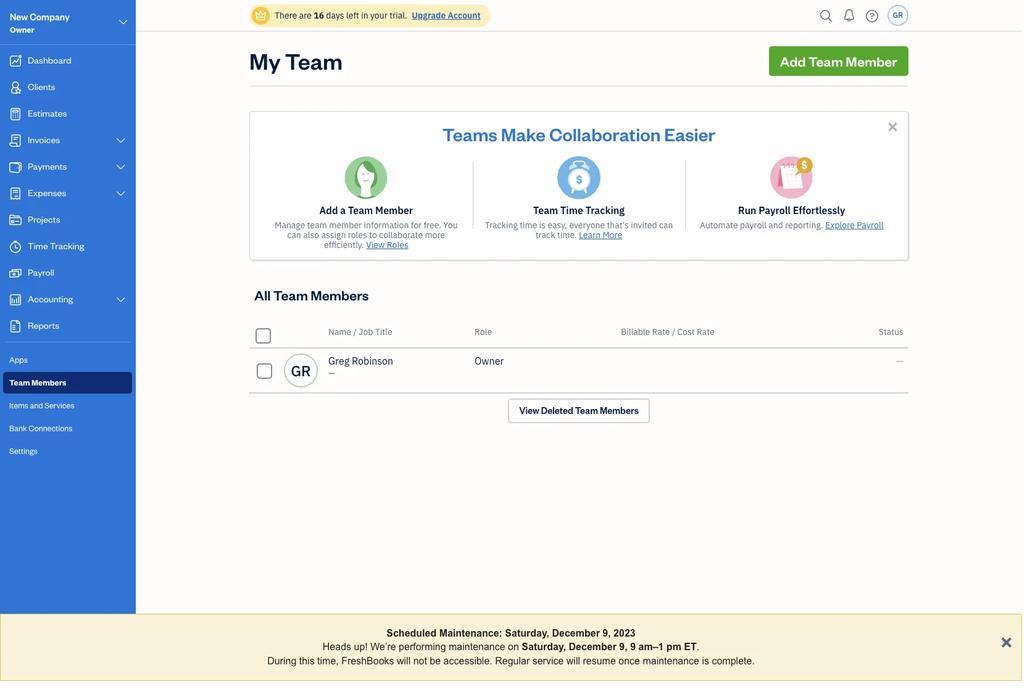 Task type: vqa. For each thing, say whether or not it's contained in the screenshot.
the Font
no



Task type: describe. For each thing, give the bounding box(es) containing it.
there are 16 days left in your trial. upgrade account
[[275, 10, 481, 21]]

status
[[879, 327, 904, 338]]

pm
[[667, 643, 682, 653]]

1 vertical spatial saturday,
[[522, 643, 566, 653]]

1 rate from the left
[[653, 327, 670, 338]]

dashboard link
[[3, 49, 132, 74]]

1 vertical spatial december
[[569, 643, 617, 653]]

items and services
[[9, 401, 74, 411]]

chevron large down image for invoices
[[115, 136, 127, 146]]

invoice image
[[8, 135, 23, 147]]

on
[[508, 643, 519, 653]]

time tracking link
[[3, 235, 132, 260]]

free.
[[424, 220, 442, 231]]

invited
[[631, 220, 657, 231]]

go to help image
[[863, 6, 883, 25]]

robinson
[[352, 355, 393, 367]]

freshbooks
[[342, 656, 394, 667]]

payroll inside payroll link
[[28, 267, 54, 279]]

project image
[[8, 214, 23, 227]]

team right a at left
[[348, 204, 373, 217]]

payments link
[[3, 155, 132, 180]]

apps link
[[3, 350, 132, 371]]

dashboard
[[28, 54, 71, 66]]

1 horizontal spatial payroll
[[759, 204, 791, 217]]

1 horizontal spatial owner
[[475, 355, 504, 367]]

2 will from the left
[[567, 656, 581, 667]]

greg robinson —
[[329, 355, 393, 379]]

everyone
[[570, 220, 605, 231]]

.
[[697, 643, 700, 653]]

1 will from the left
[[397, 656, 411, 667]]

0 vertical spatial time
[[561, 204, 584, 217]]

payroll
[[741, 220, 767, 231]]

title
[[375, 327, 393, 338]]

also
[[303, 230, 319, 241]]

time inside the main "element"
[[28, 240, 48, 252]]

accessible.
[[444, 656, 493, 667]]

roles
[[348, 230, 367, 241]]

teams
[[443, 122, 498, 146]]

a
[[340, 204, 346, 217]]

bank connections
[[9, 424, 72, 434]]

all team members
[[254, 287, 369, 304]]

— inside 'greg robinson —'
[[329, 368, 335, 379]]

2 horizontal spatial payroll
[[857, 220, 884, 231]]

left
[[346, 10, 359, 21]]

easier
[[665, 122, 716, 146]]

view roles
[[366, 240, 409, 251]]

reporting.
[[786, 220, 824, 231]]

add team member button
[[769, 46, 909, 76]]

tracking time is easy, everyone that's invited can track time.
[[485, 220, 673, 241]]

my
[[250, 46, 281, 75]]

projects link
[[3, 208, 132, 233]]

there
[[275, 10, 297, 21]]

close image
[[886, 120, 900, 134]]

once
[[619, 656, 640, 667]]

tracking inside the main "element"
[[50, 240, 84, 252]]

run
[[739, 204, 757, 217]]

my team
[[250, 46, 343, 75]]

payments
[[28, 161, 67, 172]]

effortlessly
[[793, 204, 846, 217]]

team members
[[9, 378, 66, 388]]

owner inside new company owner
[[10, 25, 34, 35]]

1 vertical spatial gr
[[291, 361, 311, 381]]

accounting link
[[3, 288, 132, 313]]

manage team member information for free. you can also assign roles to collaborate more efficiently.
[[275, 220, 458, 251]]

chevron large down image for expenses
[[115, 189, 127, 199]]

projects
[[28, 214, 60, 225]]

bank connections link
[[3, 418, 132, 440]]

expense image
[[8, 188, 23, 200]]

1 horizontal spatial 9,
[[620, 643, 628, 653]]

we're
[[371, 643, 396, 653]]

0 vertical spatial december
[[552, 629, 600, 639]]

reports link
[[3, 314, 132, 340]]

invoices
[[28, 134, 60, 146]]

upgrade
[[412, 10, 446, 21]]

name / job title
[[329, 327, 393, 338]]

gr inside dropdown button
[[893, 10, 904, 20]]

automate
[[700, 220, 738, 231]]

that's
[[607, 220, 629, 231]]

items and services link
[[3, 395, 132, 417]]

settings link
[[3, 441, 132, 463]]

maintenance:
[[439, 629, 503, 639]]

new
[[10, 11, 28, 23]]

team
[[307, 220, 327, 231]]

timer image
[[8, 241, 23, 253]]

teams make collaboration easier
[[443, 122, 716, 146]]

are
[[299, 10, 312, 21]]

× button
[[1001, 630, 1013, 653]]

team right deleted
[[575, 405, 598, 417]]

role
[[475, 327, 492, 338]]

× dialog
[[0, 614, 1023, 682]]

member
[[329, 220, 362, 231]]

1 horizontal spatial maintenance
[[643, 656, 700, 667]]

greg
[[329, 355, 350, 367]]

main element
[[0, 0, 167, 682]]

is inside tracking time is easy, everyone that's invited can track time.
[[540, 220, 546, 231]]

complete.
[[712, 656, 755, 667]]

you
[[444, 220, 458, 231]]

performing
[[399, 643, 446, 653]]

team right all
[[273, 287, 308, 304]]

2 rate from the left
[[697, 327, 715, 338]]

chart image
[[8, 294, 23, 306]]



Task type: locate. For each thing, give the bounding box(es) containing it.
time,
[[317, 656, 339, 667]]

is left the complete.
[[702, 656, 710, 667]]

2023
[[614, 629, 636, 639]]

service
[[533, 656, 564, 667]]

will
[[397, 656, 411, 667], [567, 656, 581, 667]]

— down status at right
[[896, 355, 904, 367]]

1 vertical spatial payroll
[[857, 220, 884, 231]]

2 vertical spatial tracking
[[50, 240, 84, 252]]

1 horizontal spatial is
[[702, 656, 710, 667]]

billable rate / cost rate
[[621, 327, 715, 338]]

add for add a team member
[[320, 204, 338, 217]]

team up easy,
[[534, 204, 558, 217]]

1 horizontal spatial time
[[561, 204, 584, 217]]

0 vertical spatial gr
[[893, 10, 904, 20]]

expenses link
[[3, 182, 132, 207]]

et
[[684, 643, 697, 653]]

1 vertical spatial view
[[519, 405, 540, 417]]

collaboration
[[550, 122, 661, 146]]

rate left cost
[[653, 327, 670, 338]]

account
[[448, 10, 481, 21]]

0 horizontal spatial and
[[30, 401, 43, 411]]

1 horizontal spatial can
[[660, 220, 673, 231]]

tracking down the projects link
[[50, 240, 84, 252]]

/ left job
[[354, 327, 357, 338]]

track
[[536, 230, 556, 241]]

1 vertical spatial and
[[30, 401, 43, 411]]

apps
[[9, 355, 28, 365]]

0 horizontal spatial can
[[287, 230, 301, 241]]

maintenance down pm
[[643, 656, 700, 667]]

0 vertical spatial members
[[311, 287, 369, 304]]

0 horizontal spatial add
[[320, 204, 338, 217]]

report image
[[8, 321, 23, 333]]

0 vertical spatial maintenance
[[449, 643, 506, 653]]

0 vertical spatial 9,
[[603, 629, 611, 639]]

can inside tracking time is easy, everyone that's invited can track time.
[[660, 220, 673, 231]]

days
[[326, 10, 344, 21]]

0 horizontal spatial time
[[28, 240, 48, 252]]

view for view deleted team members
[[519, 405, 540, 417]]

tracking inside tracking time is easy, everyone that's invited can track time.
[[485, 220, 518, 231]]

chevron large down image
[[115, 136, 127, 146], [115, 162, 127, 172]]

1 vertical spatial add
[[320, 204, 338, 217]]

and inside the main "element"
[[30, 401, 43, 411]]

member up information
[[376, 204, 413, 217]]

time up easy,
[[561, 204, 584, 217]]

add a team member
[[320, 204, 413, 217]]

1 vertical spatial chevron large down image
[[115, 162, 127, 172]]

0 vertical spatial saturday,
[[505, 629, 550, 639]]

chevron large down image for accounting
[[115, 295, 127, 305]]

0 horizontal spatial rate
[[653, 327, 670, 338]]

gr left greg
[[291, 361, 311, 381]]

time
[[561, 204, 584, 217], [28, 240, 48, 252]]

items
[[9, 401, 28, 411]]

1 vertical spatial members
[[31, 378, 66, 388]]

efficiently.
[[324, 240, 364, 251]]

team time tracking image
[[558, 156, 601, 199]]

more
[[603, 230, 623, 241]]

0 vertical spatial is
[[540, 220, 546, 231]]

manage
[[275, 220, 305, 231]]

crown image
[[254, 9, 267, 22]]

client image
[[8, 82, 23, 94]]

2 horizontal spatial tracking
[[586, 204, 625, 217]]

and inside run payroll effortlessly automate payroll and reporting. explore payroll
[[769, 220, 784, 231]]

tracking left time
[[485, 220, 518, 231]]

view left roles in the top of the page
[[366, 240, 385, 251]]

is right time
[[540, 220, 546, 231]]

member down go to help image
[[846, 52, 898, 70]]

time
[[520, 220, 538, 231]]

add inside button
[[780, 52, 806, 70]]

/ left cost
[[672, 327, 676, 338]]

0 vertical spatial tracking
[[586, 204, 625, 217]]

upgrade account link
[[410, 10, 481, 21]]

1 vertical spatial member
[[376, 204, 413, 217]]

1 vertical spatial chevron large down image
[[115, 189, 127, 199]]

new company owner
[[10, 11, 70, 35]]

be
[[430, 656, 441, 667]]

scheduled maintenance: saturday, december 9, 2023 heads up! we're performing maintenance on saturday, december 9, 9 am–1 pm et . during this time, freshbooks will not be accessible. regular service will resume once maintenance is complete.
[[268, 629, 755, 667]]

2 vertical spatial chevron large down image
[[115, 295, 127, 305]]

2 vertical spatial members
[[600, 405, 639, 417]]

add a team member image
[[345, 156, 388, 199]]

explore
[[826, 220, 855, 231]]

1 vertical spatial is
[[702, 656, 710, 667]]

estimates link
[[3, 102, 132, 127]]

team inside the main "element"
[[9, 378, 30, 388]]

dashboard image
[[8, 55, 23, 67]]

run payroll effortlessly image
[[771, 156, 814, 199]]

2 horizontal spatial members
[[600, 405, 639, 417]]

accounting
[[28, 293, 73, 305]]

expenses
[[28, 187, 66, 199]]

member
[[846, 52, 898, 70], [376, 204, 413, 217]]

collaborate
[[379, 230, 423, 241]]

heads
[[323, 643, 351, 653]]

0 horizontal spatial maintenance
[[449, 643, 506, 653]]

chevron large down image down estimates link in the top left of the page
[[115, 136, 127, 146]]

tracking up "that's"
[[586, 204, 625, 217]]

reports
[[28, 320, 59, 332]]

1 horizontal spatial will
[[567, 656, 581, 667]]

view deleted team members link
[[508, 399, 650, 424]]

search image
[[817, 6, 837, 25]]

can inside manage team member information for free. you can also assign roles to collaborate more efficiently.
[[287, 230, 301, 241]]

0 vertical spatial —
[[896, 355, 904, 367]]

owner down role at the left
[[475, 355, 504, 367]]

0 vertical spatial and
[[769, 220, 784, 231]]

0 horizontal spatial tracking
[[50, 240, 84, 252]]

0 horizontal spatial will
[[397, 656, 411, 667]]

owner
[[10, 25, 34, 35], [475, 355, 504, 367]]

deleted
[[541, 405, 574, 417]]

payment image
[[8, 161, 23, 174]]

bank
[[9, 424, 27, 434]]

— down greg
[[329, 368, 335, 379]]

can for add a team member
[[287, 230, 301, 241]]

and right payroll
[[769, 220, 784, 231]]

0 horizontal spatial members
[[31, 378, 66, 388]]

am–1
[[639, 643, 664, 653]]

1 vertical spatial maintenance
[[643, 656, 700, 667]]

maintenance
[[449, 643, 506, 653], [643, 656, 700, 667]]

view deleted team members
[[519, 405, 639, 417]]

/
[[354, 327, 357, 338], [672, 327, 676, 338]]

0 horizontal spatial payroll
[[28, 267, 54, 279]]

gr button
[[888, 5, 909, 26]]

1 horizontal spatial —
[[896, 355, 904, 367]]

payroll up payroll
[[759, 204, 791, 217]]

1 vertical spatial time
[[28, 240, 48, 252]]

company
[[30, 11, 70, 23]]

0 vertical spatial view
[[366, 240, 385, 251]]

0 horizontal spatial owner
[[10, 25, 34, 35]]

time tracking
[[28, 240, 84, 252]]

cost
[[678, 327, 695, 338]]

information
[[364, 220, 409, 231]]

and right items
[[30, 401, 43, 411]]

saturday, up on
[[505, 629, 550, 639]]

time.
[[558, 230, 577, 241]]

0 vertical spatial chevron large down image
[[115, 136, 127, 146]]

chevron large down image inside payments link
[[115, 162, 127, 172]]

1 horizontal spatial and
[[769, 220, 784, 231]]

gr
[[893, 10, 904, 20], [291, 361, 311, 381]]

1 vertical spatial —
[[329, 368, 335, 379]]

0 horizontal spatial /
[[354, 327, 357, 338]]

0 horizontal spatial member
[[376, 204, 413, 217]]

billable
[[621, 327, 650, 338]]

services
[[45, 401, 74, 411]]

can for team time tracking
[[660, 220, 673, 231]]

saturday,
[[505, 629, 550, 639], [522, 643, 566, 653]]

up!
[[354, 643, 368, 653]]

payroll link
[[3, 261, 132, 287]]

1 chevron large down image from the top
[[115, 136, 127, 146]]

assign
[[321, 230, 346, 241]]

maintenance down maintenance:
[[449, 643, 506, 653]]

1 / from the left
[[354, 327, 357, 338]]

is inside scheduled maintenance: saturday, december 9, 2023 heads up! we're performing maintenance on saturday, december 9, 9 am–1 pm et . during this time, freshbooks will not be accessible. regular service will resume once maintenance is complete.
[[702, 656, 710, 667]]

chevron large down image
[[118, 15, 129, 30], [115, 189, 127, 199], [115, 295, 127, 305]]

notifications image
[[840, 3, 860, 28]]

can left also
[[287, 230, 301, 241]]

1 horizontal spatial view
[[519, 405, 540, 417]]

team inside button
[[809, 52, 844, 70]]

0 horizontal spatial view
[[366, 240, 385, 251]]

rate right cost
[[697, 327, 715, 338]]

add for add team member
[[780, 52, 806, 70]]

member inside button
[[846, 52, 898, 70]]

will right service
[[567, 656, 581, 667]]

view left deleted
[[519, 405, 540, 417]]

0 vertical spatial chevron large down image
[[118, 15, 129, 30]]

team time tracking
[[534, 204, 625, 217]]

learn
[[579, 230, 601, 241]]

resume
[[583, 656, 616, 667]]

0 vertical spatial member
[[846, 52, 898, 70]]

1 horizontal spatial tracking
[[485, 220, 518, 231]]

can right invited
[[660, 220, 673, 231]]

1 vertical spatial tracking
[[485, 220, 518, 231]]

saturday, up service
[[522, 643, 566, 653]]

for
[[411, 220, 422, 231]]

0 vertical spatial add
[[780, 52, 806, 70]]

chevron large down image down 'invoices' "link"
[[115, 162, 127, 172]]

in
[[361, 10, 368, 21]]

members inside the main "element"
[[31, 378, 66, 388]]

will left not
[[397, 656, 411, 667]]

can
[[660, 220, 673, 231], [287, 230, 301, 241]]

payroll right explore
[[857, 220, 884, 231]]

time right timer icon
[[28, 240, 48, 252]]

not
[[414, 656, 427, 667]]

chevron large down image for payments
[[115, 162, 127, 172]]

scheduled
[[387, 629, 437, 639]]

0 horizontal spatial gr
[[291, 361, 311, 381]]

1 horizontal spatial member
[[846, 52, 898, 70]]

1 horizontal spatial /
[[672, 327, 676, 338]]

9
[[631, 643, 636, 653]]

0 vertical spatial payroll
[[759, 204, 791, 217]]

0 horizontal spatial is
[[540, 220, 546, 231]]

0 horizontal spatial 9,
[[603, 629, 611, 639]]

16
[[314, 10, 324, 21]]

team down search image
[[809, 52, 844, 70]]

invoices link
[[3, 128, 132, 154]]

9, left 2023
[[603, 629, 611, 639]]

gr right go to help image
[[893, 10, 904, 20]]

chevron large down image inside 'invoices' "link"
[[115, 136, 127, 146]]

2 chevron large down image from the top
[[115, 162, 127, 172]]

team down 16
[[285, 46, 343, 75]]

owner down new
[[10, 25, 34, 35]]

1 horizontal spatial add
[[780, 52, 806, 70]]

during
[[268, 656, 297, 667]]

tracking
[[586, 204, 625, 217], [485, 220, 518, 231], [50, 240, 84, 252]]

1 horizontal spatial gr
[[893, 10, 904, 20]]

2 / from the left
[[672, 327, 676, 338]]

team members link
[[3, 372, 132, 394]]

run payroll effortlessly automate payroll and reporting. explore payroll
[[700, 204, 884, 231]]

name
[[329, 327, 352, 338]]

×
[[1001, 630, 1013, 653]]

2 vertical spatial payroll
[[28, 267, 54, 279]]

1 horizontal spatial members
[[311, 287, 369, 304]]

your
[[371, 10, 388, 21]]

team up items
[[9, 378, 30, 388]]

1 horizontal spatial rate
[[697, 327, 715, 338]]

estimate image
[[8, 108, 23, 120]]

0 horizontal spatial —
[[329, 368, 335, 379]]

payroll right 'money' image
[[28, 267, 54, 279]]

1 vertical spatial owner
[[475, 355, 504, 367]]

view for view roles
[[366, 240, 385, 251]]

—
[[896, 355, 904, 367], [329, 368, 335, 379]]

add team member
[[780, 52, 898, 70]]

learn more
[[579, 230, 623, 241]]

add
[[780, 52, 806, 70], [320, 204, 338, 217]]

money image
[[8, 267, 23, 280]]

9, left 9
[[620, 643, 628, 653]]

0 vertical spatial owner
[[10, 25, 34, 35]]

1 vertical spatial 9,
[[620, 643, 628, 653]]

more
[[425, 230, 445, 241]]



